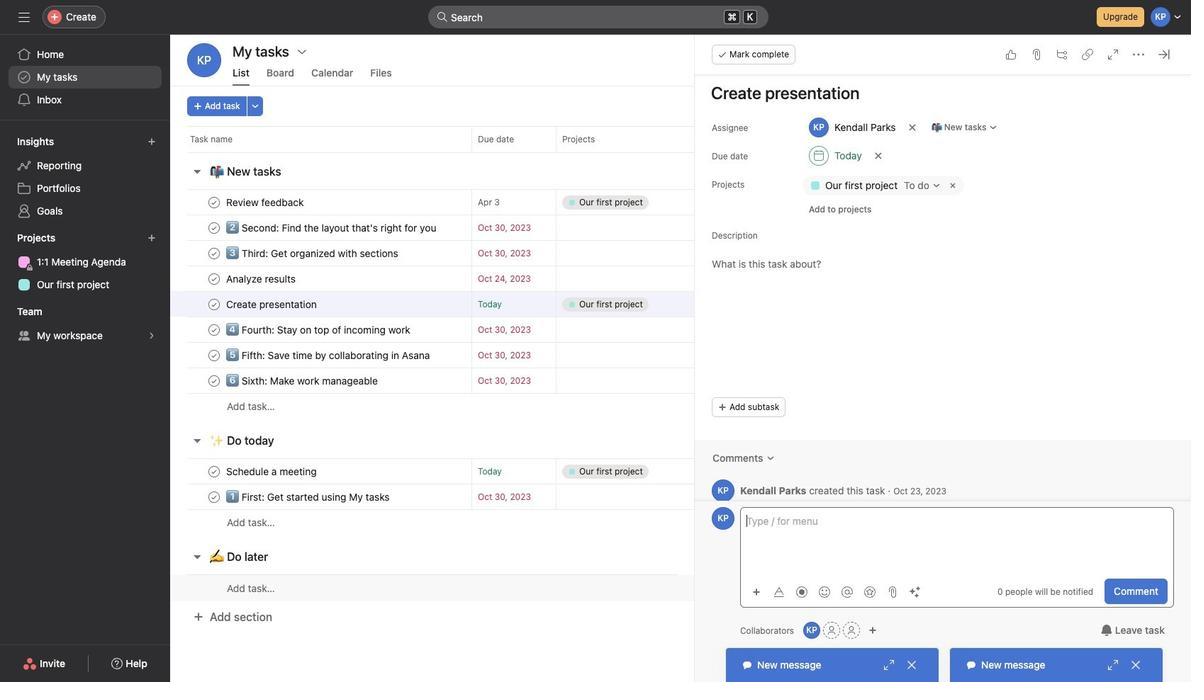 Task type: vqa. For each thing, say whether or not it's contained in the screenshot.
toolbar within the Create presentation dialog
yes



Task type: locate. For each thing, give the bounding box(es) containing it.
1 mark complete checkbox from the top
[[206, 194, 223, 211]]

hide sidebar image
[[18, 11, 30, 23]]

2 task name text field from the top
[[223, 221, 440, 235]]

mark complete image inside the "3️⃣ third: get organized with sections" cell
[[206, 245, 223, 262]]

0 horizontal spatial close image
[[906, 660, 918, 672]]

1 mark complete image from the top
[[206, 219, 223, 237]]

add or remove collaborators image down appreciations icon
[[869, 627, 877, 635]]

close image for expand new message icon
[[1130, 660, 1142, 672]]

1 task name text field from the top
[[223, 195, 308, 210]]

mark complete checkbox inside the 6️⃣ sixth: make work manageable cell
[[206, 373, 223, 390]]

mark complete checkbox for 2️⃣ second: find the layout that's right for you 'cell'
[[206, 219, 223, 237]]

mark complete image inside 2️⃣ second: find the layout that's right for you 'cell'
[[206, 219, 223, 237]]

see details, my workspace image
[[148, 332, 156, 340]]

mark complete image inside review feedback cell
[[206, 194, 223, 211]]

remove image
[[947, 180, 959, 191]]

4 mark complete checkbox from the top
[[206, 347, 223, 364]]

task name text field inside create presentation cell
[[223, 298, 321, 312]]

close image for expand new message image
[[906, 660, 918, 672]]

teams element
[[0, 299, 170, 350]]

1 horizontal spatial close image
[[1130, 660, 1142, 672]]

3 mark complete checkbox from the top
[[206, 245, 223, 262]]

mark complete image
[[206, 219, 223, 237], [206, 245, 223, 262], [206, 322, 223, 339], [206, 489, 223, 506]]

task name text field inside the 6️⃣ sixth: make work manageable cell
[[223, 374, 382, 388]]

2 mark complete image from the top
[[206, 245, 223, 262]]

add or remove collaborators image down record a video 'image'
[[804, 623, 821, 640]]

review feedback cell
[[170, 189, 472, 216]]

0 vertical spatial open user profile image
[[712, 480, 735, 503]]

projects element
[[0, 226, 170, 299]]

4 mark complete image from the top
[[206, 347, 223, 364]]

4 mark complete image from the top
[[206, 489, 223, 506]]

5 mark complete checkbox from the top
[[206, 463, 223, 480]]

5 task name text field from the top
[[223, 465, 321, 479]]

mark complete image for analyze results cell
[[206, 271, 223, 288]]

at mention image
[[842, 587, 853, 598]]

3 mark complete image from the top
[[206, 296, 223, 313]]

2 mark complete checkbox from the top
[[206, 296, 223, 313]]

attach a file or paste an image image
[[887, 587, 899, 598]]

3 task name text field from the top
[[223, 323, 415, 337]]

open user profile image
[[712, 480, 735, 503], [712, 508, 735, 530]]

mark complete checkbox inside the "3️⃣ third: get organized with sections" cell
[[206, 245, 223, 262]]

toolbar
[[747, 582, 928, 602]]

mark complete image inside "4️⃣ fourth: stay on top of incoming work" cell
[[206, 322, 223, 339]]

mark complete checkbox for schedule a meeting cell
[[206, 463, 223, 480]]

mark complete checkbox inside 2️⃣ second: find the layout that's right for you 'cell'
[[206, 219, 223, 237]]

linked projects for 3️⃣ third: get organized with sections cell
[[556, 240, 698, 267]]

add or remove collaborators image
[[804, 623, 821, 640], [869, 627, 877, 635]]

5 mark complete image from the top
[[206, 373, 223, 390]]

6 mark complete image from the top
[[206, 463, 223, 480]]

task name text field inside the 5️⃣ fifth: save time by collaborating in asana "cell"
[[223, 349, 434, 363]]

4️⃣ fourth: stay on top of incoming work cell
[[170, 317, 472, 343]]

mark complete checkbox inside 1️⃣ first: get started using my tasks cell
[[206, 489, 223, 506]]

3 mark complete image from the top
[[206, 322, 223, 339]]

4 task name text field from the top
[[223, 374, 382, 388]]

mark complete checkbox inside "4️⃣ fourth: stay on top of incoming work" cell
[[206, 322, 223, 339]]

new project or portfolio image
[[148, 234, 156, 243]]

mark complete checkbox inside analyze results cell
[[206, 271, 223, 288]]

mark complete image inside analyze results cell
[[206, 271, 223, 288]]

main content
[[695, 31, 1191, 521]]

mark complete image inside create presentation cell
[[206, 296, 223, 313]]

task name text field up 2️⃣ second: find the layout that's right for you 'cell'
[[223, 195, 308, 210]]

mark complete checkbox inside review feedback cell
[[206, 194, 223, 211]]

task name text field inside schedule a meeting cell
[[223, 465, 321, 479]]

2 close image from the left
[[1130, 660, 1142, 672]]

collapse task list for this group image
[[191, 166, 203, 177], [191, 552, 203, 563]]

task name text field for 2️⃣ second: find the layout that's right for you 'cell'
[[223, 221, 440, 235]]

task name text field for mark complete option within the analyze results cell
[[223, 272, 300, 286]]

1 mark complete checkbox from the top
[[206, 271, 223, 288]]

mark complete image for create presentation cell
[[206, 296, 223, 313]]

0 vertical spatial collapse task list for this group image
[[191, 166, 203, 177]]

header 📬 new tasks tree grid
[[170, 189, 961, 420]]

mark complete image inside 1️⃣ first: get started using my tasks cell
[[206, 489, 223, 506]]

copy task link image
[[1082, 49, 1094, 60]]

task name text field for mark complete option within the create presentation cell
[[223, 298, 321, 312]]

task name text field inside review feedback cell
[[223, 195, 308, 210]]

0 likes. click to like this task image
[[1006, 49, 1017, 60]]

4 mark complete checkbox from the top
[[206, 373, 223, 390]]

row
[[170, 126, 961, 152], [187, 152, 943, 153], [170, 189, 961, 216], [170, 215, 961, 241], [170, 240, 961, 267], [170, 266, 961, 292], [170, 291, 961, 318], [170, 317, 961, 343], [170, 343, 961, 369], [170, 368, 961, 394], [170, 394, 961, 420], [170, 459, 961, 485], [170, 484, 961, 511], [170, 510, 961, 536], [170, 575, 961, 602]]

task name text field inside 1️⃣ first: get started using my tasks cell
[[223, 490, 394, 505]]

mark complete image for the 6️⃣ sixth: make work manageable cell
[[206, 373, 223, 390]]

5️⃣ fifth: save time by collaborating in asana cell
[[170, 343, 472, 369]]

task name text field inside 2️⃣ second: find the layout that's right for you 'cell'
[[223, 221, 440, 235]]

task name text field inside the "3️⃣ third: get organized with sections" cell
[[223, 246, 403, 261]]

linked projects for 2️⃣ second: find the layout that's right for you cell
[[556, 215, 698, 241]]

2 mark complete checkbox from the top
[[206, 219, 223, 237]]

3 task name text field from the top
[[223, 298, 321, 312]]

linked projects for 4️⃣ fourth: stay on top of incoming work cell
[[556, 317, 698, 343]]

1 mark complete image from the top
[[206, 194, 223, 211]]

task name text field up "4️⃣ fourth: stay on top of incoming work" cell
[[223, 298, 321, 312]]

Mark complete checkbox
[[206, 194, 223, 211], [206, 219, 223, 237], [206, 245, 223, 262], [206, 347, 223, 364], [206, 463, 223, 480], [206, 489, 223, 506]]

6 task name text field from the top
[[223, 490, 394, 505]]

close image right expand new message image
[[906, 660, 918, 672]]

mark complete checkbox for the 5️⃣ fifth: save time by collaborating in asana "cell"
[[206, 347, 223, 364]]

2 task name text field from the top
[[223, 272, 300, 286]]

linked projects for 1️⃣ first: get started using my tasks cell
[[556, 484, 698, 511]]

task name text field up create presentation cell
[[223, 272, 300, 286]]

mark complete image for the "3️⃣ third: get organized with sections" cell
[[206, 245, 223, 262]]

mark complete image inside schedule a meeting cell
[[206, 463, 223, 480]]

task name text field down the 5️⃣ fifth: save time by collaborating in asana "cell"
[[223, 374, 382, 388]]

2 mark complete image from the top
[[206, 271, 223, 288]]

mark complete checkbox inside create presentation cell
[[206, 296, 223, 313]]

Task name text field
[[223, 246, 403, 261], [223, 272, 300, 286], [223, 298, 321, 312], [223, 374, 382, 388], [223, 465, 321, 479], [223, 490, 394, 505]]

task name text field down 2️⃣ second: find the layout that's right for you 'cell'
[[223, 246, 403, 261]]

collapse task list for this group image
[[191, 435, 203, 447]]

header ✨ do today tree grid
[[170, 459, 961, 536]]

mark complete checkbox for "4️⃣ fourth: stay on top of incoming work" cell
[[206, 322, 223, 339]]

1 vertical spatial open user profile image
[[712, 508, 735, 530]]

linked projects for 6️⃣ sixth: make work manageable cell
[[556, 368, 698, 394]]

1 vertical spatial collapse task list for this group image
[[191, 552, 203, 563]]

mark complete image inside the 6️⃣ sixth: make work manageable cell
[[206, 373, 223, 390]]

mark complete checkbox inside schedule a meeting cell
[[206, 463, 223, 480]]

6 mark complete checkbox from the top
[[206, 489, 223, 506]]

mark complete checkbox inside the 5️⃣ fifth: save time by collaborating in asana "cell"
[[206, 347, 223, 364]]

view profile settings image
[[187, 43, 221, 77]]

task name text field down schedule a meeting cell
[[223, 490, 394, 505]]

6️⃣ sixth: make work manageable cell
[[170, 368, 472, 394]]

Task name text field
[[223, 195, 308, 210], [223, 221, 440, 235], [223, 323, 415, 337], [223, 349, 434, 363]]

task name text field for the 5️⃣ fifth: save time by collaborating in asana "cell"
[[223, 349, 434, 363]]

mark complete checkbox for create presentation cell
[[206, 296, 223, 313]]

schedule a meeting cell
[[170, 459, 472, 485]]

insert an object image
[[752, 588, 761, 597]]

mark complete image for the 5️⃣ fifth: save time by collaborating in asana "cell"
[[206, 347, 223, 364]]

4 task name text field from the top
[[223, 349, 434, 363]]

task name text field down review feedback cell at the left of the page
[[223, 221, 440, 235]]

3 mark complete checkbox from the top
[[206, 322, 223, 339]]

Mark complete checkbox
[[206, 271, 223, 288], [206, 296, 223, 313], [206, 322, 223, 339], [206, 373, 223, 390]]

None field
[[428, 6, 769, 28]]

mark complete checkbox for the "3️⃣ third: get organized with sections" cell
[[206, 245, 223, 262]]

close image
[[906, 660, 918, 672], [1130, 660, 1142, 672]]

expand new message image
[[884, 660, 895, 672]]

mark complete image inside the 5️⃣ fifth: save time by collaborating in asana "cell"
[[206, 347, 223, 364]]

expand new message image
[[1108, 660, 1119, 672]]

mark complete image
[[206, 194, 223, 211], [206, 271, 223, 288], [206, 296, 223, 313], [206, 347, 223, 364], [206, 373, 223, 390], [206, 463, 223, 480]]

task name text field up the 6️⃣ sixth: make work manageable cell
[[223, 349, 434, 363]]

1 task name text field from the top
[[223, 246, 403, 261]]

close image right expand new message icon
[[1130, 660, 1142, 672]]

task name text field inside "4️⃣ fourth: stay on top of incoming work" cell
[[223, 323, 415, 337]]

task name text field inside analyze results cell
[[223, 272, 300, 286]]

task name text field for mark complete option in the the 6️⃣ sixth: make work manageable cell
[[223, 374, 382, 388]]

close details image
[[1159, 49, 1170, 60]]

task name text field down create presentation cell
[[223, 323, 415, 337]]

1 close image from the left
[[906, 660, 918, 672]]

mark complete checkbox for the 6️⃣ sixth: make work manageable cell
[[206, 373, 223, 390]]

task name text field up 1️⃣ first: get started using my tasks cell
[[223, 465, 321, 479]]



Task type: describe. For each thing, give the bounding box(es) containing it.
clear due date image
[[874, 152, 883, 160]]

2 open user profile image from the top
[[712, 508, 735, 530]]

task name text field for mark complete checkbox in 1️⃣ first: get started using my tasks cell
[[223, 490, 394, 505]]

full screen image
[[1108, 49, 1119, 60]]

appreciations image
[[864, 587, 876, 598]]

Search tasks, projects, and more text field
[[428, 6, 769, 28]]

mark complete image for 2️⃣ second: find the layout that's right for you 'cell'
[[206, 219, 223, 237]]

show options image
[[296, 46, 308, 57]]

1 horizontal spatial add or remove collaborators image
[[869, 627, 877, 635]]

task name text field for review feedback cell at the left of the page
[[223, 195, 308, 210]]

mark complete checkbox for review feedback cell at the left of the page
[[206, 194, 223, 211]]

global element
[[0, 35, 170, 120]]

formatting image
[[774, 587, 785, 598]]

create presentation dialog
[[695, 31, 1191, 683]]

toolbar inside create presentation dialog
[[747, 582, 928, 602]]

new insights image
[[148, 138, 156, 146]]

task name text field for mark complete checkbox in the the "3️⃣ third: get organized with sections" cell
[[223, 246, 403, 261]]

create presentation cell
[[170, 291, 472, 318]]

3️⃣ third: get organized with sections cell
[[170, 240, 472, 267]]

comments image
[[766, 455, 775, 463]]

analyze results cell
[[170, 266, 472, 292]]

1️⃣ first: get started using my tasks cell
[[170, 484, 472, 511]]

mark complete image for 1️⃣ first: get started using my tasks cell
[[206, 489, 223, 506]]

2️⃣ second: find the layout that's right for you cell
[[170, 215, 472, 241]]

linked projects for 5️⃣ fifth: save time by collaborating in asana cell
[[556, 343, 698, 369]]

insights element
[[0, 129, 170, 226]]

2 collapse task list for this group image from the top
[[191, 552, 203, 563]]

ai assist options (upgrade) image
[[910, 587, 921, 598]]

mark complete image for "4️⃣ fourth: stay on top of incoming work" cell
[[206, 322, 223, 339]]

mark complete checkbox for analyze results cell
[[206, 271, 223, 288]]

more actions image
[[251, 102, 259, 111]]

0 horizontal spatial add or remove collaborators image
[[804, 623, 821, 640]]

emoji image
[[819, 587, 830, 598]]

task name text field for mark complete checkbox in the schedule a meeting cell
[[223, 465, 321, 479]]

prominent image
[[437, 11, 448, 23]]

more actions for this task image
[[1133, 49, 1145, 60]]

task name text field for "4️⃣ fourth: stay on top of incoming work" cell
[[223, 323, 415, 337]]

remove assignee image
[[908, 123, 917, 132]]

add subtask image
[[1057, 49, 1068, 60]]

1 collapse task list for this group image from the top
[[191, 166, 203, 177]]

record a video image
[[796, 587, 808, 598]]

mark complete image for review feedback cell at the left of the page
[[206, 194, 223, 211]]

mark complete image for schedule a meeting cell
[[206, 463, 223, 480]]

mark complete checkbox for 1️⃣ first: get started using my tasks cell
[[206, 489, 223, 506]]

1 open user profile image from the top
[[712, 480, 735, 503]]

attachments: add a file to this task, create presentation image
[[1031, 49, 1042, 60]]

Task Name text field
[[702, 77, 1174, 109]]



